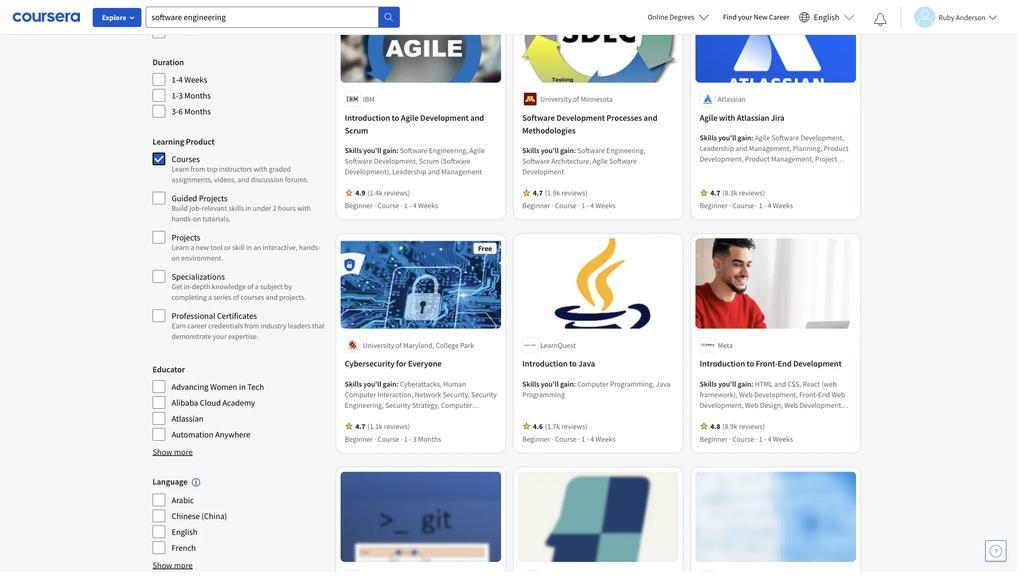 Task type: describe. For each thing, give the bounding box(es) containing it.
0 vertical spatial security,
[[443, 390, 470, 399]]

- for front-
[[764, 434, 767, 444]]

1 for java
[[582, 434, 585, 444]]

4.6 (1.7k reviews)
[[533, 421, 588, 431]]

management, down human
[[447, 411, 489, 420]]

2 placeholder image from the left
[[518, 472, 679, 572]]

2
[[273, 204, 277, 213]]

demonstrate
[[172, 332, 211, 341]]

skills you'll gain : for introduction to java
[[523, 379, 578, 389]]

incident
[[372, 432, 398, 442]]

development, up design,
[[755, 390, 798, 399]]

design,
[[760, 400, 783, 410]]

software down processes in the right of the page
[[609, 156, 637, 166]]

and inside software engineering, agile software development, scrum (software development), leadership and management
[[428, 167, 440, 176]]

minnesota
[[581, 94, 613, 104]]

scrum for introduction
[[345, 125, 368, 136]]

explore
[[102, 13, 126, 22]]

scrum for software
[[419, 156, 439, 166]]

and inside learn from top instructors with graded assignments, videos, and discussion forums.
[[238, 175, 250, 184]]

4.7 for cybersecurity for everyone
[[356, 421, 366, 431]]

development, inside software engineering, agile software development, scrum (software development), leadership and management
[[374, 156, 418, 166]]

university for cybersecurity
[[363, 340, 394, 350]]

4 for software development processes and methodologies
[[591, 201, 594, 210]]

web right 'framework),'
[[739, 390, 753, 399]]

build job-relevant skills in under 2 hours with hands-on tutorials.
[[172, 204, 311, 224]]

· down 4.7 (1.9k reviews)
[[578, 201, 580, 210]]

language
[[153, 476, 188, 487]]

of up 'courses'
[[247, 282, 254, 291]]

chinese
[[172, 511, 200, 521]]

react
[[803, 379, 820, 389]]

maryland,
[[403, 340, 434, 350]]

tech
[[248, 382, 264, 392]]

human
[[443, 379, 466, 389]]

course for processes
[[555, 201, 577, 210]]

1 horizontal spatial 3
[[413, 434, 417, 444]]

management, down models,
[[359, 421, 402, 431]]

software up "architecture,"
[[578, 146, 605, 155]]

4.8
[[711, 421, 721, 431]]

· down (8.9k at the right
[[729, 434, 731, 444]]

skills you'll gain : for cybersecurity for everyone
[[345, 379, 400, 389]]

hands- for guided projects
[[172, 214, 193, 224]]

chinese (china)
[[172, 511, 227, 521]]

with inside agile with atlassian jira link
[[719, 112, 736, 123]]

beginner · course · 1 - 4 weeks for front-
[[700, 434, 793, 444]]

· down the (8.3k
[[729, 201, 731, 210]]

management, up technical
[[700, 165, 743, 174]]

development inside introduction to agile development and scrum
[[420, 112, 469, 123]]

with inside learn from top instructors with graded assignments, videos, and discussion forums.
[[254, 164, 268, 174]]

software engineering, software architecture, agile software development
[[523, 146, 646, 176]]

courses
[[172, 154, 200, 164]]

learn for projects
[[172, 243, 189, 252]]

learn a new tool or skill in an interactive, hands- on environment.
[[172, 243, 321, 263]]

1-4 weeks
[[172, 74, 207, 85]]

software inside cyberattacks, human computer interaction, network security, security engineering, security strategy, computer security models, leadership and management, risk management, software security, computer security incident management
[[403, 421, 431, 431]]

· down (1.1k
[[374, 434, 376, 444]]

earn
[[172, 321, 186, 331]]

: for processes
[[574, 146, 576, 155]]

0 vertical spatial front-
[[756, 358, 778, 369]]

· right incident
[[401, 434, 403, 444]]

: for front-
[[752, 379, 754, 389]]

ibm
[[363, 94, 375, 104]]

agile with atlassian jira
[[700, 112, 785, 123]]

tools
[[700, 411, 717, 420]]

: for everyone
[[397, 379, 399, 389]]

for
[[396, 358, 407, 369]]

arabic
[[172, 495, 194, 505]]

project
[[815, 154, 838, 164]]

course for everyone
[[378, 434, 399, 444]]

from inside learn from top instructors with graded assignments, videos, and discussion forums.
[[191, 164, 205, 174]]

professional
[[172, 311, 215, 321]]

french
[[172, 543, 196, 553]]

4.7 for agile with atlassian jira
[[711, 188, 721, 198]]

find your new career link
[[718, 11, 795, 24]]

online degrees button
[[639, 5, 718, 29]]

4 for introduction to java
[[591, 434, 594, 444]]

discussion
[[251, 175, 284, 184]]

security down 'park'
[[471, 390, 497, 399]]

hands- for projects
[[299, 243, 321, 252]]

engineering, inside software engineering, agile software development, scrum (software development), leadership and management
[[429, 146, 468, 155]]

gain for atlassian
[[738, 133, 752, 142]]

4 inside duration group
[[179, 74, 183, 85]]

you'll for introduction to front-end development
[[719, 379, 737, 389]]

on for projects
[[172, 253, 180, 263]]

1 vertical spatial atlassian
[[737, 112, 770, 123]]

duration group
[[153, 56, 326, 118]]

academy
[[223, 397, 255, 408]]

technical
[[700, 186, 730, 195]]

agile inside "software engineering, software architecture, agile software development"
[[593, 156, 608, 166]]

projects.
[[279, 293, 306, 302]]

strategy,
[[412, 400, 440, 410]]

· down 4.9 (1.4k reviews)
[[401, 201, 403, 210]]

english inside language group
[[172, 527, 198, 537]]

reviews) for processes
[[562, 188, 588, 198]]

university of maryland, college park
[[363, 340, 474, 350]]

· down 4.6 (1.7k reviews)
[[578, 434, 580, 444]]

industry
[[261, 321, 286, 331]]

1 placeholder image from the left
[[341, 472, 501, 572]]

more for automation anywhere
[[174, 447, 193, 457]]

security down interaction,
[[385, 400, 411, 410]]

- for processes
[[587, 201, 589, 210]]

learning product group
[[153, 135, 326, 346]]

get in-depth knowledge of a subject by completing a series of courses and projects.
[[172, 282, 306, 302]]

development inside html and css, react (web framework), web development, front-end web development, web design, web development tools
[[800, 400, 842, 410]]

you'll for introduction to java
[[541, 379, 559, 389]]

skills for introduction to agile development and scrum
[[345, 146, 362, 155]]

advanced
[[172, 11, 206, 21]]

product up project
[[824, 144, 849, 153]]

english inside english button
[[814, 12, 840, 23]]

management, down planning,
[[771, 154, 814, 164]]

agile with atlassian jira link
[[700, 111, 852, 124]]

testing,
[[799, 175, 823, 185]]

to for agile
[[392, 112, 399, 123]]

1 for atlassian
[[759, 201, 763, 210]]

course for atlassian
[[733, 201, 754, 210]]

series
[[214, 293, 232, 302]]

interaction,
[[378, 390, 414, 399]]

guided projects
[[172, 193, 228, 204]]

build
[[172, 204, 188, 213]]

management, down the testing,
[[757, 186, 800, 195]]

reviews) for everyone
[[384, 421, 410, 431]]

end inside html and css, react (web framework), web development, front-end web development, web design, web development tools
[[818, 390, 831, 399]]

security down risk
[[345, 432, 370, 442]]

programming
[[523, 390, 565, 399]]

scrum inside agile software development, leadership and management, planning, product development, product management, project management, scrum (software development), software engineering, software testing, technical product management, jira (software)
[[744, 165, 764, 174]]

1- for 4
[[172, 74, 179, 85]]

and inside html and css, react (web framework), web development, front-end web development, web design, web development tools
[[774, 379, 786, 389]]

css,
[[788, 379, 802, 389]]

skills
[[229, 204, 244, 213]]

a inside learn a new tool or skill in an interactive, hands- on environment.
[[191, 243, 194, 252]]

tutorials.
[[203, 214, 231, 224]]

introduction to java
[[523, 358, 595, 369]]

educator group
[[153, 363, 326, 441]]

development, up planning,
[[801, 133, 845, 142]]

1 vertical spatial projects
[[172, 232, 200, 243]]

that
[[312, 321, 325, 331]]

new
[[754, 12, 768, 22]]

software down introduction to agile development and scrum
[[400, 146, 428, 155]]

alibaba
[[172, 397, 198, 408]]

skills for software development processes and methodologies
[[523, 146, 540, 155]]

instructors
[[219, 164, 252, 174]]

videos,
[[214, 175, 236, 184]]

software inside "software development processes and methodologies"
[[523, 112, 555, 123]]

4.8 (8.9k reviews)
[[711, 421, 765, 431]]

· down 4.7 (8.3k reviews)
[[756, 201, 758, 210]]

reviews) for agile
[[384, 188, 410, 198]]

· down (1.7k
[[552, 434, 554, 444]]

atlassian inside educator group
[[172, 413, 204, 424]]

security up risk
[[345, 411, 370, 420]]

web right design,
[[785, 400, 798, 410]]

(software inside agile software development, leadership and management, planning, product development, product management, project management, scrum (software development), software engineering, software testing, technical product management, jira (software)
[[766, 165, 796, 174]]

engineering, inside cyberattacks, human computer interaction, network security, security engineering, security strategy, computer security models, leadership and management, risk management, software security, computer security incident management
[[345, 400, 384, 410]]

weeks for agile with atlassian jira
[[773, 201, 793, 210]]

processes
[[607, 112, 642, 123]]

by
[[284, 282, 292, 291]]

show more button for automation anywhere
[[153, 446, 193, 458]]

0 vertical spatial projects
[[199, 193, 228, 204]]

beginner for agile with atlassian jira
[[700, 201, 728, 210]]

management, down agile with atlassian jira link
[[749, 144, 792, 153]]

new
[[196, 243, 209, 252]]

software development processes and methodologies
[[523, 112, 658, 136]]

- for agile
[[409, 201, 412, 210]]

find
[[723, 12, 737, 22]]

information about this filter group image
[[192, 478, 200, 487]]

development, up technical
[[700, 154, 744, 164]]

park
[[460, 340, 474, 350]]

introduction for introduction to agile development and scrum
[[345, 112, 390, 123]]

development inside "software engineering, software architecture, agile software development"
[[523, 167, 564, 176]]

educator
[[153, 364, 185, 375]]

computer inside computer programming, java programming
[[578, 379, 609, 389]]

3-6 months
[[172, 106, 211, 117]]

college
[[436, 340, 459, 350]]

show more for automation anywhere
[[153, 447, 193, 457]]

more for french
[[174, 560, 193, 571]]

product up 4.7 (8.3k reviews)
[[745, 154, 770, 164]]

· down 4.8 (8.9k reviews)
[[756, 434, 758, 444]]

(china)
[[202, 511, 227, 521]]

(web
[[822, 379, 837, 389]]

skills you'll gain : for software development processes and methodologies
[[523, 146, 578, 155]]

months for 3-6 months
[[184, 106, 211, 117]]

(software)
[[814, 186, 846, 195]]

architecture,
[[552, 156, 591, 166]]

3 placeholder image from the left
[[696, 472, 856, 572]]

1 for processes
[[582, 201, 585, 210]]

course for agile
[[378, 201, 399, 210]]

software down methodologies
[[523, 156, 550, 166]]

skills you'll gain : for agile with atlassian jira
[[700, 133, 755, 142]]

and inside "software development processes and methodologies"
[[644, 112, 658, 123]]

online degrees
[[648, 12, 695, 22]]

software up 4.9
[[345, 156, 373, 166]]

of left minnesota
[[573, 94, 579, 104]]

web left design,
[[745, 400, 759, 410]]

certificates
[[217, 311, 257, 321]]

risk
[[345, 421, 358, 431]]

coursera image
[[13, 9, 80, 26]]

· down (1.4k
[[374, 201, 376, 210]]

anywhere
[[215, 429, 250, 440]]

4.9 (1.4k reviews)
[[356, 188, 410, 198]]



Task type: locate. For each thing, give the bounding box(es) containing it.
0 vertical spatial atlassian
[[718, 94, 746, 104]]

under
[[253, 204, 271, 213]]

introduction to agile development and scrum
[[345, 112, 484, 136]]

beginner
[[345, 201, 373, 210], [523, 201, 550, 210], [700, 201, 728, 210], [345, 434, 373, 444], [523, 434, 550, 444], [700, 434, 728, 444]]

2 1- from the top
[[172, 90, 179, 101]]

engineering, inside agile software development, leadership and management, planning, product development, product management, project management, scrum (software development), software engineering, software testing, technical product management, jira (software)
[[729, 175, 768, 185]]

explore button
[[93, 8, 142, 27]]

beginner for introduction to front-end development
[[700, 434, 728, 444]]

0 vertical spatial jira
[[771, 112, 785, 123]]

skills for cybersecurity for everyone
[[345, 379, 362, 389]]

0 vertical spatial management
[[442, 167, 482, 176]]

on inside learn a new tool or skill in an interactive, hands- on environment.
[[172, 253, 180, 263]]

0 vertical spatial english
[[814, 12, 840, 23]]

in right skills
[[246, 204, 252, 213]]

leadership down the agile with atlassian jira
[[700, 144, 734, 153]]

agile inside software engineering, agile software development, scrum (software development), leadership and management
[[470, 146, 485, 155]]

knowledge
[[212, 282, 246, 291]]

: up "architecture,"
[[574, 146, 576, 155]]

beginner down "(1.9k"
[[523, 201, 550, 210]]

development), inside agile software development, leadership and management, planning, product development, product management, project management, scrum (software development), software engineering, software testing, technical product management, jira (software)
[[797, 165, 843, 174]]

weeks for introduction to front-end development
[[773, 434, 793, 444]]

0 horizontal spatial hands-
[[172, 214, 193, 224]]

beginner · course · 1 - 4 weeks for agile
[[345, 201, 438, 210]]

course down the 4.7 (1.1k reviews)
[[378, 434, 399, 444]]

skills down the agile with atlassian jira
[[700, 133, 717, 142]]

engineering,
[[429, 146, 468, 155], [607, 146, 646, 155], [729, 175, 768, 185], [345, 400, 384, 410]]

· down "(1.9k"
[[552, 201, 554, 210]]

1 horizontal spatial a
[[208, 293, 212, 302]]

java for computer programming, java programming
[[656, 379, 671, 389]]

skills you'll gain : down methodologies
[[523, 146, 578, 155]]

and inside agile software development, leadership and management, planning, product development, product management, project management, scrum (software development), software engineering, software testing, technical product management, jira (software)
[[736, 144, 748, 153]]

advancing
[[172, 382, 209, 392]]

a up 'courses'
[[255, 282, 259, 291]]

1 show more button from the top
[[153, 446, 193, 458]]

1 vertical spatial show more button
[[153, 559, 193, 572]]

2 vertical spatial months
[[418, 434, 441, 444]]

0 vertical spatial show
[[153, 447, 172, 457]]

leadership down strategy,
[[397, 411, 432, 420]]

1 horizontal spatial on
[[193, 214, 201, 224]]

professional certificates
[[172, 311, 257, 321]]

(software down introduction to agile development and scrum link
[[441, 156, 471, 166]]

show notifications image
[[874, 13, 887, 26]]

advancing women in tech
[[172, 382, 264, 392]]

: down introduction to agile development and scrum
[[397, 146, 399, 155]]

to for java
[[570, 358, 577, 369]]

1 vertical spatial security,
[[432, 421, 459, 431]]

gain down introduction to java
[[560, 379, 574, 389]]

software up technical
[[700, 175, 728, 185]]

in-
[[184, 282, 192, 291]]

development down (web
[[800, 400, 842, 410]]

1 horizontal spatial placeholder image
[[518, 472, 679, 572]]

product right technical
[[731, 186, 756, 195]]

computer
[[578, 379, 609, 389], [345, 390, 376, 399], [441, 400, 472, 410], [461, 421, 492, 431]]

management inside cyberattacks, human computer interaction, network security, security engineering, security strategy, computer security models, leadership and management, risk management, software security, computer security incident management
[[399, 432, 440, 442]]

leadership inside cyberattacks, human computer interaction, network security, security engineering, security strategy, computer security models, leadership and management, risk management, software security, computer security incident management
[[397, 411, 432, 420]]

1 horizontal spatial from
[[244, 321, 259, 331]]

0 horizontal spatial development),
[[345, 167, 391, 176]]

3-
[[172, 106, 179, 117]]

leadership up 4.9 (1.4k reviews)
[[392, 167, 427, 176]]

0 horizontal spatial end
[[778, 358, 792, 369]]

introduction to front-end development link
[[700, 357, 852, 370]]

and inside "get in-depth knowledge of a subject by completing a series of courses and projects."
[[266, 293, 278, 302]]

0 vertical spatial with
[[719, 112, 736, 123]]

agile inside agile software development, leadership and management, planning, product development, product management, project management, scrum (software development), software engineering, software testing, technical product management, jira (software)
[[755, 133, 770, 142]]

: up interaction,
[[397, 379, 399, 389]]

0 vertical spatial from
[[191, 164, 205, 174]]

cyberattacks,
[[400, 379, 442, 389]]

4 for introduction to agile development and scrum
[[413, 201, 417, 210]]

0 horizontal spatial a
[[191, 243, 194, 252]]

automation
[[172, 429, 214, 440]]

1 vertical spatial in
[[246, 243, 252, 252]]

1 horizontal spatial front-
[[800, 390, 818, 399]]

1 vertical spatial more
[[174, 560, 193, 571]]

1 vertical spatial java
[[656, 379, 671, 389]]

scrum down introduction to agile development and scrum link
[[419, 156, 439, 166]]

you'll for cybersecurity for everyone
[[364, 379, 381, 389]]

reviews) for atlassian
[[739, 188, 765, 198]]

models,
[[372, 411, 396, 420]]

a
[[191, 243, 194, 252], [255, 282, 259, 291], [208, 293, 212, 302]]

- down 4.7 (8.3k reviews)
[[764, 201, 767, 210]]

0 horizontal spatial your
[[213, 332, 227, 341]]

leaders
[[288, 321, 311, 331]]

4.7 (1.1k reviews)
[[356, 421, 410, 431]]

1 right incident
[[404, 434, 408, 444]]

leadership
[[700, 144, 734, 153], [392, 167, 427, 176], [397, 411, 432, 420]]

: for java
[[574, 379, 576, 389]]

0 vertical spatial learn
[[172, 164, 189, 174]]

online
[[648, 12, 668, 22]]

(software down planning,
[[766, 165, 796, 174]]

beginner for introduction to agile development and scrum
[[345, 201, 373, 210]]

skills up 4.9
[[345, 146, 362, 155]]

1 for agile
[[404, 201, 408, 210]]

learning product
[[153, 136, 215, 147]]

0 vertical spatial a
[[191, 243, 194, 252]]

-
[[409, 201, 412, 210], [587, 201, 589, 210], [764, 201, 767, 210], [409, 434, 412, 444], [587, 434, 589, 444], [764, 434, 767, 444]]

2 horizontal spatial with
[[719, 112, 736, 123]]

reviews) right "(1.9k"
[[562, 188, 588, 198]]

career
[[187, 321, 207, 331]]

1 vertical spatial english
[[172, 527, 198, 537]]

months down strategy,
[[418, 434, 441, 444]]

1 vertical spatial learn
[[172, 243, 189, 252]]

software left the testing,
[[770, 175, 797, 185]]

skills you'll gain : down the agile with atlassian jira
[[700, 133, 755, 142]]

1 vertical spatial months
[[184, 106, 211, 117]]

1 down 4.8 (8.9k reviews)
[[759, 434, 763, 444]]

show more for french
[[153, 560, 193, 571]]

cybersecurity
[[345, 358, 395, 369]]

scrum inside introduction to agile development and scrum
[[345, 125, 368, 136]]

gain for front-
[[738, 379, 752, 389]]

1 vertical spatial show
[[153, 560, 172, 571]]

development),
[[797, 165, 843, 174], [345, 167, 391, 176]]

java for introduction to java
[[579, 358, 595, 369]]

scrum inside software engineering, agile software development, scrum (software development), leadership and management
[[419, 156, 439, 166]]

1 horizontal spatial java
[[656, 379, 671, 389]]

management inside software engineering, agile software development, scrum (software development), leadership and management
[[442, 167, 482, 176]]

2 vertical spatial atlassian
[[172, 413, 204, 424]]

cybersecurity for everyone link
[[345, 357, 497, 370]]

engineering, inside "software engineering, software architecture, agile software development"
[[607, 146, 646, 155]]

projects up tutorials. at the top of the page
[[199, 193, 228, 204]]

4.7 for software development processes and methodologies
[[533, 188, 543, 198]]

beginner · course · 1 - 4 weeks for processes
[[523, 201, 616, 210]]

0 horizontal spatial front-
[[756, 358, 778, 369]]

introduction inside introduction to agile development and scrum
[[345, 112, 390, 123]]

weeks up 1-3 months
[[184, 74, 207, 85]]

(1.9k
[[545, 188, 560, 198]]

0 vertical spatial university
[[541, 94, 572, 104]]

- down 4.6 (1.7k reviews)
[[587, 434, 589, 444]]

1 horizontal spatial hands-
[[299, 243, 321, 252]]

and
[[471, 112, 484, 123], [644, 112, 658, 123], [736, 144, 748, 153], [428, 167, 440, 176], [238, 175, 250, 184], [266, 293, 278, 302], [774, 379, 786, 389], [433, 411, 445, 420]]

weeks down "software engineering, software architecture, agile software development"
[[596, 201, 616, 210]]

4.9
[[356, 188, 366, 198]]

product inside learning product group
[[186, 136, 215, 147]]

2 vertical spatial leadership
[[397, 411, 432, 420]]

from up expertise.
[[244, 321, 259, 331]]

interactive,
[[263, 243, 298, 252]]

show down french
[[153, 560, 172, 571]]

skills for introduction to front-end development
[[700, 379, 717, 389]]

4 for agile with atlassian jira
[[768, 201, 772, 210]]

gain up interaction,
[[383, 379, 397, 389]]

0 vertical spatial your
[[739, 12, 753, 22]]

0 vertical spatial leadership
[[700, 144, 734, 153]]

·
[[374, 201, 376, 210], [401, 201, 403, 210], [552, 201, 554, 210], [578, 201, 580, 210], [729, 201, 731, 210], [756, 201, 758, 210], [374, 434, 376, 444], [401, 434, 403, 444], [552, 434, 554, 444], [578, 434, 580, 444], [729, 434, 731, 444], [756, 434, 758, 444]]

skills you'll gain : for introduction to front-end development
[[700, 379, 755, 389]]

learn inside learn from top instructors with graded assignments, videos, and discussion forums.
[[172, 164, 189, 174]]

to for front-
[[747, 358, 755, 369]]

leadership inside agile software development, leadership and management, planning, product development, product management, project management, scrum (software development), software engineering, software testing, technical product management, jira (software)
[[700, 144, 734, 153]]

show more down automation
[[153, 447, 193, 457]]

1 horizontal spatial development),
[[797, 165, 843, 174]]

0 horizontal spatial 4.7
[[356, 421, 366, 431]]

reviews) for java
[[562, 421, 588, 431]]

hands- inside learn a new tool or skill in an interactive, hands- on environment.
[[299, 243, 321, 252]]

0 vertical spatial java
[[579, 358, 595, 369]]

0 vertical spatial more
[[174, 447, 193, 457]]

0 vertical spatial months
[[184, 90, 211, 101]]

show up language
[[153, 447, 172, 457]]

in inside learn a new tool or skill in an interactive, hands- on environment.
[[246, 243, 252, 252]]

hands- right interactive,
[[299, 243, 321, 252]]

0 vertical spatial show more
[[153, 447, 193, 457]]

1 horizontal spatial end
[[818, 390, 831, 399]]

show more button for french
[[153, 559, 193, 572]]

graded
[[269, 164, 291, 174]]

2 show from the top
[[153, 560, 172, 571]]

from
[[191, 164, 205, 174], [244, 321, 259, 331]]

4.6
[[533, 421, 543, 431]]

atlassian up the agile with atlassian jira
[[718, 94, 746, 104]]

beginner for introduction to java
[[523, 434, 550, 444]]

beginner for cybersecurity for everyone
[[345, 434, 373, 444]]

a left series
[[208, 293, 212, 302]]

1 horizontal spatial jira
[[801, 186, 813, 195]]

1 horizontal spatial with
[[297, 204, 311, 213]]

0 horizontal spatial with
[[254, 164, 268, 174]]

development,
[[801, 133, 845, 142], [700, 154, 744, 164], [374, 156, 418, 166], [755, 390, 798, 399], [700, 400, 744, 410]]

1-
[[172, 74, 179, 85], [172, 90, 179, 101]]

3 up 6
[[179, 90, 183, 101]]

automation anywhere
[[172, 429, 250, 440]]

course down 4.6 (1.7k reviews)
[[555, 434, 577, 444]]

1 vertical spatial show more
[[153, 560, 193, 571]]

4 for introduction to front-end development
[[768, 434, 772, 444]]

introduction to agile development and scrum link
[[345, 111, 497, 137]]

1 1- from the top
[[172, 74, 179, 85]]

english
[[814, 12, 840, 23], [172, 527, 198, 537]]

course for java
[[555, 434, 577, 444]]

1 vertical spatial with
[[254, 164, 268, 174]]

find your new career
[[723, 12, 790, 22]]

in inside educator group
[[239, 382, 246, 392]]

4.7 left the (8.3k
[[711, 188, 721, 198]]

0 horizontal spatial english
[[172, 527, 198, 537]]

development, up 4.9 (1.4k reviews)
[[374, 156, 418, 166]]

on down job-
[[193, 214, 201, 224]]

java up computer programming, java programming
[[579, 358, 595, 369]]

weeks inside duration group
[[184, 74, 207, 85]]

months for 1-3 months
[[184, 90, 211, 101]]

reviews) right the (8.3k
[[739, 188, 765, 198]]

skills
[[700, 133, 717, 142], [345, 146, 362, 155], [523, 146, 540, 155], [345, 379, 362, 389], [523, 379, 540, 389], [700, 379, 717, 389]]

gain for everyone
[[383, 379, 397, 389]]

on for guided projects
[[193, 214, 201, 224]]

beginner · course · 1 - 4 weeks for atlassian
[[700, 201, 793, 210]]

weeks for introduction to java
[[596, 434, 616, 444]]

4
[[179, 74, 183, 85], [413, 201, 417, 210], [591, 201, 594, 210], [768, 201, 772, 210], [591, 434, 594, 444], [768, 434, 772, 444]]

show for french
[[153, 560, 172, 571]]

2 horizontal spatial scrum
[[744, 165, 764, 174]]

1 down 4.6 (1.7k reviews)
[[582, 434, 585, 444]]

1 vertical spatial on
[[172, 253, 180, 263]]

on inside build job-relevant skills in under 2 hours with hands-on tutorials.
[[193, 214, 201, 224]]

course for front-
[[733, 434, 754, 444]]

1 down 4.7 (8.3k reviews)
[[759, 201, 763, 210]]

guided
[[172, 193, 197, 204]]

What do you want to learn? text field
[[146, 7, 379, 28]]

0 horizontal spatial jira
[[771, 112, 785, 123]]

agile inside introduction to agile development and scrum
[[401, 112, 419, 123]]

reviews) for front-
[[739, 421, 765, 431]]

introduction for introduction to front-end development
[[700, 358, 745, 369]]

alibaba cloud academy
[[172, 397, 255, 408]]

development), down project
[[797, 165, 843, 174]]

1 horizontal spatial to
[[570, 358, 577, 369]]

hours
[[278, 204, 296, 213]]

0 horizontal spatial management
[[399, 432, 440, 442]]

1 horizontal spatial introduction
[[523, 358, 568, 369]]

1- for 3
[[172, 90, 179, 101]]

0 horizontal spatial placeholder image
[[341, 472, 501, 572]]

of up for
[[396, 340, 402, 350]]

3
[[179, 90, 183, 101], [413, 434, 417, 444]]

- for java
[[587, 434, 589, 444]]

free
[[478, 244, 492, 253]]

software engineering, agile software development, scrum (software development), leadership and management
[[345, 146, 485, 176]]

learnquest
[[541, 340, 576, 350]]

beginner down 4.9
[[345, 201, 373, 210]]

front- down the 'react'
[[800, 390, 818, 399]]

2 horizontal spatial introduction
[[700, 358, 745, 369]]

weeks down design,
[[773, 434, 793, 444]]

1 horizontal spatial 4.7
[[533, 188, 543, 198]]

environment.
[[181, 253, 223, 263]]

planning,
[[793, 144, 823, 153]]

software down agile with atlassian jira link
[[772, 133, 799, 142]]

career
[[769, 12, 790, 22]]

beginner down risk
[[345, 434, 373, 444]]

1 vertical spatial management
[[399, 432, 440, 442]]

introduction to java link
[[523, 357, 675, 370]]

relevant
[[202, 204, 227, 213]]

course down 4.7 (1.9k reviews)
[[555, 201, 577, 210]]

earn career credentials from industry leaders that demonstrate your expertise.
[[172, 321, 325, 341]]

0 horizontal spatial java
[[579, 358, 595, 369]]

skills for introduction to java
[[523, 379, 540, 389]]

more down automation
[[174, 447, 193, 457]]

learn inside learn a new tool or skill in an interactive, hands- on environment.
[[172, 243, 189, 252]]

1 horizontal spatial english
[[814, 12, 840, 23]]

you'll for software development processes and methodologies
[[541, 146, 559, 155]]

1 horizontal spatial your
[[739, 12, 753, 22]]

beginner · course · 1 - 4 weeks for java
[[523, 434, 616, 444]]

top
[[207, 164, 218, 174]]

1 vertical spatial end
[[818, 390, 831, 399]]

4 down design,
[[768, 434, 772, 444]]

months right 6
[[184, 106, 211, 117]]

hands- inside build job-relevant skills in under 2 hours with hands-on tutorials.
[[172, 214, 193, 224]]

management
[[442, 167, 482, 176], [399, 432, 440, 442]]

skills you'll gain : for introduction to agile development and scrum
[[345, 146, 400, 155]]

2 horizontal spatial placeholder image
[[696, 472, 856, 572]]

you'll for agile with atlassian jira
[[719, 133, 737, 142]]

1 vertical spatial from
[[244, 321, 259, 331]]

:
[[752, 133, 754, 142], [397, 146, 399, 155], [574, 146, 576, 155], [397, 379, 399, 389], [574, 379, 576, 389], [752, 379, 754, 389]]

front- inside html and css, react (web framework), web development, front-end web development, web design, web development tools
[[800, 390, 818, 399]]

gain
[[738, 133, 752, 142], [383, 146, 397, 155], [560, 146, 574, 155], [383, 379, 397, 389], [560, 379, 574, 389], [738, 379, 752, 389]]

skills up 'framework),'
[[700, 379, 717, 389]]

1 learn from the top
[[172, 164, 189, 174]]

2 more from the top
[[174, 560, 193, 571]]

0 horizontal spatial scrum
[[345, 125, 368, 136]]

2 show more from the top
[[153, 560, 193, 571]]

1 vertical spatial leadership
[[392, 167, 427, 176]]

1 vertical spatial front-
[[800, 390, 818, 399]]

university of minnesota
[[541, 94, 613, 104]]

2 learn from the top
[[172, 243, 189, 252]]

1 more from the top
[[174, 447, 193, 457]]

2 show more button from the top
[[153, 559, 193, 572]]

0 horizontal spatial on
[[172, 253, 180, 263]]

0 horizontal spatial (software
[[441, 156, 471, 166]]

with inside build job-relevant skills in under 2 hours with hands-on tutorials.
[[297, 204, 311, 213]]

leadership inside software engineering, agile software development, scrum (software development), leadership and management
[[392, 167, 427, 176]]

jira down the testing,
[[801, 186, 813, 195]]

learn for courses
[[172, 164, 189, 174]]

gain for java
[[560, 379, 574, 389]]

1 horizontal spatial management
[[442, 167, 482, 176]]

university for software
[[541, 94, 572, 104]]

development, down 'framework),'
[[700, 400, 744, 410]]

hands- down build
[[172, 214, 193, 224]]

course
[[378, 201, 399, 210], [555, 201, 577, 210], [733, 201, 754, 210], [378, 434, 399, 444], [555, 434, 577, 444], [733, 434, 754, 444]]

development), inside software engineering, agile software development, scrum (software development), leadership and management
[[345, 167, 391, 176]]

2 vertical spatial a
[[208, 293, 212, 302]]

weeks
[[184, 74, 207, 85], [418, 201, 438, 210], [596, 201, 616, 210], [773, 201, 793, 210], [596, 434, 616, 444], [773, 434, 793, 444]]

show for automation anywhere
[[153, 447, 172, 457]]

help center image
[[990, 545, 1003, 558]]

html
[[755, 379, 773, 389]]

1 vertical spatial 1-
[[172, 90, 179, 101]]

jira inside agile software development, leadership and management, planning, product development, product management, project management, scrum (software development), software engineering, software testing, technical product management, jira (software)
[[801, 186, 813, 195]]

specializations
[[172, 271, 225, 282]]

1 horizontal spatial (software
[[766, 165, 796, 174]]

4.7 left "(1.9k"
[[533, 188, 543, 198]]

placeholder image
[[341, 472, 501, 572], [518, 472, 679, 572], [696, 472, 856, 572]]

completing
[[172, 293, 207, 302]]

show more down french
[[153, 560, 193, 571]]

0 vertical spatial end
[[778, 358, 792, 369]]

- for atlassian
[[764, 201, 767, 210]]

0 vertical spatial 3
[[179, 90, 183, 101]]

get
[[172, 282, 182, 291]]

jira up agile software development, leadership and management, planning, product development, product management, project management, scrum (software development), software engineering, software testing, technical product management, jira (software)
[[771, 112, 785, 123]]

2 horizontal spatial a
[[255, 282, 259, 291]]

in left tech
[[239, 382, 246, 392]]

1 for front-
[[759, 434, 763, 444]]

0 vertical spatial on
[[193, 214, 201, 224]]

1 horizontal spatial scrum
[[419, 156, 439, 166]]

java inside computer programming, java programming
[[656, 379, 671, 389]]

expertise.
[[228, 332, 259, 341]]

web down (web
[[832, 390, 846, 399]]

1 vertical spatial jira
[[801, 186, 813, 195]]

0 vertical spatial show more button
[[153, 446, 193, 458]]

language group
[[153, 475, 326, 555]]

0 horizontal spatial university
[[363, 340, 394, 350]]

2 vertical spatial with
[[297, 204, 311, 213]]

- for everyone
[[409, 434, 412, 444]]

beginner · course · 1 - 4 weeks down 4.7 (1.9k reviews)
[[523, 201, 616, 210]]

in inside build job-relevant skills in under 2 hours with hands-on tutorials.
[[246, 204, 252, 213]]

and inside cyberattacks, human computer interaction, network security, security engineering, security strategy, computer security models, leadership and management, risk management, software security, computer security incident management
[[433, 411, 445, 420]]

0 horizontal spatial introduction
[[345, 112, 390, 123]]

show
[[153, 447, 172, 457], [153, 560, 172, 571]]

development inside "software development processes and methodologies"
[[557, 112, 605, 123]]

of down knowledge
[[233, 293, 239, 302]]

4 down software engineering, agile software development, scrum (software development), leadership and management
[[413, 201, 417, 210]]

2 horizontal spatial 4.7
[[711, 188, 721, 198]]

your inside earn career credentials from industry leaders that demonstrate your expertise.
[[213, 332, 227, 341]]

learn
[[172, 164, 189, 174], [172, 243, 189, 252]]

skills you'll gain : down cybersecurity
[[345, 379, 400, 389]]

1 horizontal spatial university
[[541, 94, 572, 104]]

subject
[[260, 282, 283, 291]]

0 horizontal spatial to
[[392, 112, 399, 123]]

4.7 (8.3k reviews)
[[711, 188, 765, 198]]

gain for agile
[[383, 146, 397, 155]]

gain down the agile with atlassian jira
[[738, 133, 752, 142]]

html and css, react (web framework), web development, front-end web development, web design, web development tools
[[700, 379, 846, 420]]

in
[[246, 204, 252, 213], [246, 243, 252, 252], [239, 382, 246, 392]]

1 vertical spatial a
[[255, 282, 259, 291]]

1 show more from the top
[[153, 447, 193, 457]]

introduction for introduction to java
[[523, 358, 568, 369]]

gain up "architecture,"
[[560, 146, 574, 155]]

weeks for introduction to agile development and scrum
[[418, 201, 438, 210]]

skills for agile with atlassian jira
[[700, 133, 717, 142]]

engineering, down processes in the right of the page
[[607, 146, 646, 155]]

3 inside duration group
[[179, 90, 183, 101]]

(1.1k
[[368, 421, 383, 431]]

0 horizontal spatial from
[[191, 164, 205, 174]]

: for agile
[[397, 146, 399, 155]]

beginner · course · 1 - 4 weeks down 4.8 (8.9k reviews)
[[700, 434, 793, 444]]

skills you'll gain : up programming
[[523, 379, 578, 389]]

1 vertical spatial hands-
[[299, 243, 321, 252]]

front- up html on the right of the page
[[756, 358, 778, 369]]

None search field
[[146, 7, 400, 28]]

depth
[[192, 282, 210, 291]]

development up the 'react'
[[794, 358, 842, 369]]

you'll up programming
[[541, 379, 559, 389]]

development), up (1.4k
[[345, 167, 391, 176]]

security,
[[443, 390, 470, 399], [432, 421, 459, 431]]

and inside introduction to agile development and scrum
[[471, 112, 484, 123]]

beginner for software development processes and methodologies
[[523, 201, 550, 210]]

weeks down computer programming, java programming
[[596, 434, 616, 444]]

framework),
[[700, 390, 738, 399]]

gain for processes
[[560, 146, 574, 155]]

: for atlassian
[[752, 133, 754, 142]]

you'll for introduction to agile development and scrum
[[364, 146, 381, 155]]

1 for everyone
[[404, 434, 408, 444]]

(software inside software engineering, agile software development, scrum (software development), leadership and management
[[441, 156, 471, 166]]

weeks for software development processes and methodologies
[[596, 201, 616, 210]]

learn from top instructors with graded assignments, videos, and discussion forums.
[[172, 164, 309, 184]]

to inside introduction to agile development and scrum
[[392, 112, 399, 123]]

: left html on the right of the page
[[752, 379, 754, 389]]

0 horizontal spatial 3
[[179, 90, 183, 101]]

gain down introduction to agile development and scrum
[[383, 146, 397, 155]]

1 show from the top
[[153, 447, 172, 457]]

0 vertical spatial 1-
[[172, 74, 179, 85]]

from inside earn career credentials from industry leaders that demonstrate your expertise.
[[244, 321, 259, 331]]

1 vertical spatial university
[[363, 340, 394, 350]]

show more button
[[153, 446, 193, 458], [153, 559, 193, 572]]

4 down computer programming, java programming
[[591, 434, 594, 444]]



Task type: vqa. For each thing, say whether or not it's contained in the screenshot.
top Show more button
yes



